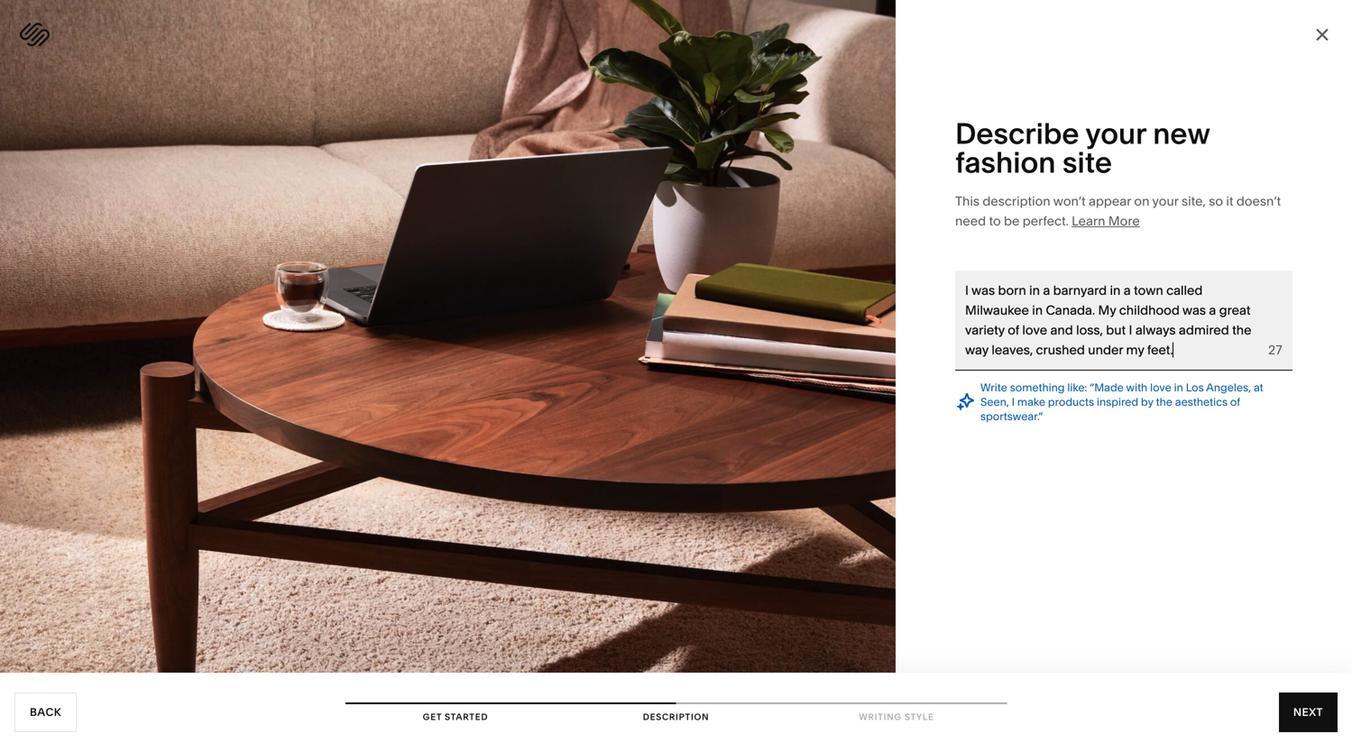 Task type: locate. For each thing, give the bounding box(es) containing it.
love
[[1150, 381, 1172, 394]]

of
[[1231, 396, 1241, 409]]

write something like: "made with love in los angeles, at seen, i make products inspired by the aesthetics of sportswear."
[[981, 381, 1264, 423]]

1 vertical spatial your
[[1153, 194, 1179, 209]]

get
[[423, 712, 442, 723]]

0 horizontal spatial your
[[1086, 116, 1147, 151]]

writing
[[859, 712, 902, 723]]

learn more link
[[1072, 213, 1140, 229]]

27
[[1269, 342, 1283, 358]]

back button
[[14, 693, 77, 733]]

your
[[1086, 116, 1147, 151], [1153, 194, 1179, 209]]

doesn't
[[1237, 194, 1281, 209]]

your right on
[[1153, 194, 1179, 209]]

seen,
[[981, 396, 1009, 409]]

description
[[643, 712, 709, 723]]

0 vertical spatial your
[[1086, 116, 1147, 151]]

so
[[1209, 194, 1223, 209]]

the
[[1156, 396, 1173, 409]]

make
[[1018, 396, 1046, 409]]

aesthetics
[[1175, 396, 1228, 409]]

by
[[1141, 396, 1154, 409]]

describe
[[956, 116, 1080, 151]]

style
[[905, 712, 934, 723]]

"made
[[1090, 381, 1124, 394]]

fashion
[[956, 145, 1056, 180]]

in
[[1174, 381, 1184, 394]]

your inside this description won't appear on your site, so it doesn't need to be perfect.
[[1153, 194, 1179, 209]]

your inside 'describe your new fashion site'
[[1086, 116, 1147, 151]]

at
[[1254, 381, 1264, 394]]

i
[[1012, 396, 1015, 409]]

inspired
[[1097, 396, 1139, 409]]

1 horizontal spatial your
[[1153, 194, 1179, 209]]

need
[[956, 213, 986, 229]]

writing style
[[859, 712, 934, 723]]

next button
[[1279, 693, 1338, 733]]

your left the new
[[1086, 116, 1147, 151]]

on
[[1135, 194, 1150, 209]]



Task type: vqa. For each thing, say whether or not it's contained in the screenshot.
These
no



Task type: describe. For each thing, give the bounding box(es) containing it.
with
[[1127, 381, 1148, 394]]

products
[[1048, 396, 1095, 409]]

won't
[[1054, 194, 1086, 209]]

angeles,
[[1207, 381, 1252, 394]]

learn more
[[1072, 213, 1140, 229]]

be
[[1004, 213, 1020, 229]]

this description won't appear on your site, so it doesn't need to be perfect.
[[956, 194, 1281, 229]]

something
[[1010, 381, 1065, 394]]

more
[[1109, 213, 1140, 229]]

like:
[[1068, 381, 1088, 394]]

site,
[[1182, 194, 1206, 209]]

next
[[1294, 706, 1324, 719]]

laptop on table image
[[0, 0, 896, 673]]

this
[[956, 194, 980, 209]]

learn
[[1072, 213, 1106, 229]]

appear
[[1089, 194, 1132, 209]]

perfect.
[[1023, 213, 1069, 229]]

Add details about your brand or expertise text field
[[965, 281, 1259, 360]]

get started
[[423, 712, 488, 723]]

description
[[983, 194, 1051, 209]]

describe your new fashion site
[[956, 116, 1210, 180]]

back
[[30, 706, 61, 719]]

sportswear."
[[981, 410, 1043, 423]]

write
[[981, 381, 1008, 394]]

los
[[1186, 381, 1204, 394]]

to
[[989, 213, 1001, 229]]

site
[[1063, 145, 1112, 180]]

started
[[445, 712, 488, 723]]

new
[[1153, 116, 1210, 151]]

it
[[1227, 194, 1234, 209]]



